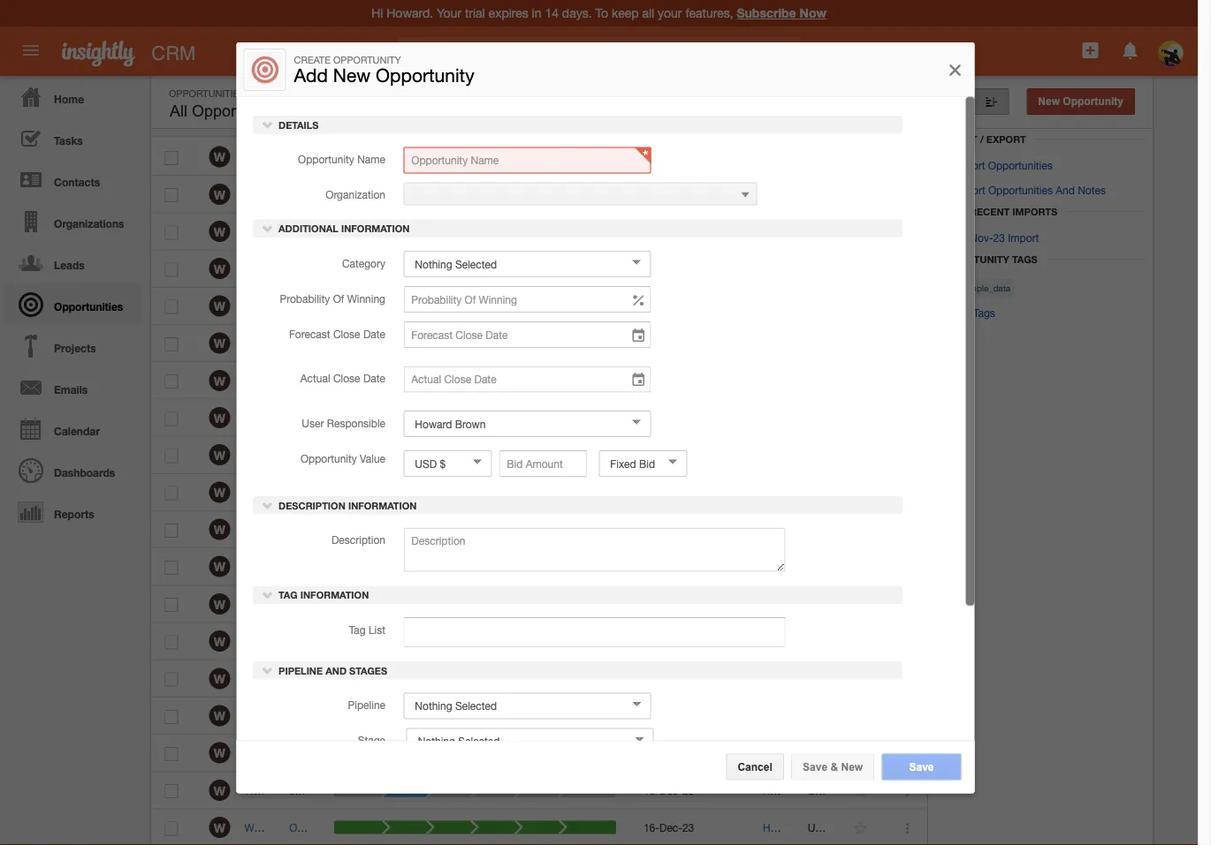 Task type: locate. For each thing, give the bounding box(es) containing it.
7 follow image from the top
[[852, 560, 869, 577]]

clampett oil and gas, singapore link
[[289, 151, 445, 163]]

chevron down image left details
[[261, 118, 274, 130]]

globex link
[[289, 375, 323, 387]]

all opportunities button
[[165, 98, 302, 125]]

katherine left warren
[[472, 524, 517, 536]]

0 horizontal spatial export
[[954, 184, 985, 196]]

whirligig g990 - nakatomi trading corp. - samantha wright
[[244, 225, 529, 238]]

chevron down image left description information
[[261, 499, 274, 511]]

1 vertical spatial sakda
[[442, 822, 472, 834]]

oceanic airlines link down the whirlybird t200 - jakubowski llc - barbara lane
[[289, 822, 366, 834]]

1 vertical spatial lee
[[412, 375, 430, 387]]

1 vertical spatial import
[[954, 159, 985, 171]]

organization
[[325, 188, 385, 201]]

x520 for clampett
[[303, 337, 327, 350]]

oceanic airlines link
[[289, 598, 366, 611], [289, 822, 366, 834]]

1 horizontal spatial sirius
[[337, 486, 364, 499]]

1 15- from the top
[[643, 188, 659, 200]]

g550 up pipeline and stages
[[295, 636, 321, 648]]

1 vertical spatial forecast close date
[[289, 328, 385, 340]]

pipeline up clampett oil and gas, singapore link
[[333, 114, 373, 126]]

21-nov-23
[[643, 673, 694, 685]]

howard for whirlybird t200 - oceanic airlines - mark sakda
[[763, 822, 800, 834]]

16-dec-23 cell for whirligig g990 - nakatomi trading corp. - samantha wright
[[630, 213, 749, 251]]

katherine left reyes
[[408, 561, 453, 573]]

row group
[[151, 139, 927, 846]]

0 vertical spatial 15-nov-23
[[643, 188, 694, 200]]

whirligig g990 - globex - albert lee
[[244, 188, 416, 200]]

opportunities inside navigation
[[54, 301, 123, 313]]

cyberdyne up stage
[[329, 710, 380, 723]]

martin
[[426, 486, 456, 499]]

0 vertical spatial jakubowski llc link
[[289, 412, 368, 424]]

0 vertical spatial 23-
[[643, 561, 659, 573]]

whirligig for whirligig g990 - warbucks industries - roger mills
[[244, 300, 285, 312]]

import down /
[[954, 159, 985, 171]]

0 vertical spatial date
[[722, 114, 746, 126]]

0 horizontal spatial forecast
[[289, 328, 330, 340]]

2 chevron down image from the top
[[261, 222, 274, 234]]

whirlybird for whirlybird t200 - jakubowski llc - barbara lane
[[244, 785, 292, 797]]

0 vertical spatial import
[[939, 133, 977, 145]]

16-dec-23 for whirlwinder x520 - globex - albert lee
[[643, 375, 694, 387]]

0 vertical spatial warbucks industries
[[289, 300, 386, 312]]

1 northumbria from the left
[[351, 263, 410, 275]]

notifications image
[[1120, 40, 1141, 61]]

1 vertical spatial description
[[331, 534, 385, 546]]

1 jakubowski llc from the top
[[289, 412, 368, 424]]

16-nov-23 cell for whirlybird g550 - parker and company - lisa parker
[[630, 624, 749, 661]]

percent field image
[[630, 291, 646, 309]]

23 for whirlybird g550 - clampett oil and gas corp. - katherine warren
[[682, 524, 694, 536]]

5 follow image from the top
[[852, 485, 869, 502]]

1 vertical spatial 15-nov-23 cell
[[630, 437, 749, 474]]

howard brown link for usd $‎190,000.00
[[763, 598, 833, 611]]

4 16-nov-23 cell from the top
[[630, 698, 749, 736]]

23-nov-23
[[643, 561, 694, 573], [643, 598, 694, 611]]

1 vertical spatial warbucks industries link
[[289, 673, 386, 685]]

3 follow image from the top
[[852, 336, 869, 353]]

1 vertical spatial roger
[[437, 673, 466, 685]]

1 16-dec-23 from the top
[[643, 151, 694, 163]]

1 horizontal spatial parker
[[331, 636, 361, 648]]

1 vertical spatial jakubowski llc link
[[289, 785, 368, 797]]

jakubowski llc link down whirlwinder x520 - globex - albert lee at the top left of page
[[289, 412, 368, 424]]

16-nov-23 for whirlwinder x520 - jakubowski llc - jason castillo
[[643, 412, 694, 424]]

usd $‎420,000.00 cell
[[794, 810, 892, 846]]

and
[[1056, 184, 1075, 196], [325, 665, 346, 677]]

gomez
[[496, 710, 530, 723]]

uk left nicholas
[[445, 337, 460, 350]]

x520 for king
[[303, 449, 327, 461]]

nov-
[[659, 188, 683, 200], [970, 232, 993, 244], [659, 263, 683, 275], [659, 412, 683, 424], [659, 449, 683, 461], [659, 561, 683, 573], [659, 598, 683, 611], [659, 636, 683, 648], [659, 673, 683, 685], [659, 710, 683, 723]]

all link
[[398, 37, 451, 69]]

0 vertical spatial sakda
[[444, 598, 474, 611]]

subscribe now
[[737, 6, 826, 20]]

3 g990 from the top
[[288, 225, 314, 238]]

llc left 'jason'
[[396, 412, 416, 424]]

sakda for whirlybird g550 - oceanic airlines - mark sakda
[[444, 598, 474, 611]]

6 w link from the top
[[209, 333, 230, 354]]

follow image for martin
[[852, 485, 869, 502]]

g550 right chevron down image
[[295, 673, 321, 685]]

w for whirlwinder x520 - globex - albert lee
[[214, 374, 225, 388]]

singapore
[[397, 151, 445, 163], [432, 151, 480, 163]]

5 dec- from the top
[[659, 375, 682, 387]]

2 23-nov-23 cell from the top
[[630, 586, 749, 624]]

jakubowski llc link
[[289, 412, 368, 424], [289, 785, 368, 797]]

king down user
[[289, 449, 311, 461]]

chevron down image
[[261, 664, 274, 677]]

None checkbox
[[164, 113, 178, 127], [165, 300, 178, 314], [165, 338, 178, 352], [165, 412, 178, 426], [165, 449, 178, 464], [165, 561, 178, 575], [165, 636, 178, 650], [165, 673, 178, 687], [165, 711, 178, 725], [165, 785, 178, 799], [165, 822, 178, 837], [164, 113, 178, 127], [165, 300, 178, 314], [165, 338, 178, 352], [165, 412, 178, 426], [165, 449, 178, 464], [165, 561, 178, 575], [165, 636, 178, 650], [165, 673, 178, 687], [165, 711, 178, 725], [165, 785, 178, 799], [165, 822, 178, 837]]

roger down paula
[[431, 300, 459, 312]]

0 horizontal spatial tag
[[278, 590, 297, 601]]

4 w from the top
[[214, 262, 225, 276]]

whirligig down whirligig g990 - globex - albert lee on the top left of page
[[244, 225, 285, 238]]

gas up spain
[[372, 524, 391, 536]]

13 w from the top
[[214, 597, 225, 612]]

0 vertical spatial oceanic airlines
[[289, 598, 366, 611]]

0 horizontal spatial of
[[339, 263, 348, 275]]

1 vertical spatial albert
[[381, 375, 409, 387]]

0 horizontal spatial gas
[[372, 524, 391, 536]]

0 vertical spatial forecast
[[643, 114, 687, 126]]

g990 up additional
[[288, 188, 314, 200]]

clampett oil and gas, uk link
[[289, 337, 412, 350]]

jakubowski llc down whirlwinder x520 - globex - albert lee at the top left of page
[[289, 412, 368, 424]]

information for description
[[348, 500, 416, 511]]

2 15-nov-23 cell from the top
[[630, 437, 749, 474]]

16-nov-23 for whirlybird t200 - cyberdyne systems corp. - nicole gomez
[[643, 710, 694, 723]]

w row
[[151, 139, 927, 176], [151, 176, 927, 213], [151, 213, 927, 251], [151, 251, 927, 288], [151, 288, 927, 325], [151, 325, 927, 363], [151, 363, 927, 400], [151, 400, 927, 437], [151, 437, 927, 474], [151, 474, 927, 512], [151, 512, 927, 549], [151, 549, 927, 586], [151, 586, 927, 624], [151, 624, 927, 661], [151, 661, 927, 698], [151, 698, 927, 736], [151, 736, 927, 773], [151, 773, 927, 810], [151, 810, 927, 846]]

clampett down details
[[289, 151, 333, 163]]

brown inside cell
[[803, 225, 833, 238]]

1 vertical spatial tag
[[348, 624, 365, 636]]

1 vertical spatial 23-nov-23
[[643, 598, 694, 611]]

whirlwinder x520 - sirius corp. - tina martin link
[[244, 486, 465, 499]]

w link
[[209, 146, 230, 168], [209, 184, 230, 205], [209, 221, 230, 242], [209, 258, 230, 279], [209, 296, 230, 317], [209, 333, 230, 354], [209, 370, 230, 391], [209, 407, 230, 429], [209, 445, 230, 466], [209, 482, 230, 503], [209, 519, 230, 541], [209, 557, 230, 578], [209, 594, 230, 615], [209, 631, 230, 652], [209, 669, 230, 690], [209, 706, 230, 727], [209, 743, 230, 764], [209, 780, 230, 802], [209, 818, 230, 839]]

1 vertical spatial warbucks industries
[[289, 673, 386, 685]]

t200 for jakubowski llc
[[295, 785, 319, 797]]

0 vertical spatial date field image
[[630, 327, 646, 344]]

Search all data.... text field
[[452, 37, 800, 69]]

howard brown link for usd $‎150,000.00
[[763, 747, 833, 760]]

usd for usd $‎190,000.00
[[808, 598, 830, 611]]

12 w link from the top
[[209, 557, 230, 578]]

usd for usd $‎150,000.00
[[808, 747, 830, 760]]

1 vertical spatial date
[[363, 328, 385, 340]]

whirlybird t200 - cyberdyne systems corp. - nicole gomez link
[[244, 710, 539, 723]]

16-dec-23 cell
[[630, 139, 749, 176], [630, 213, 749, 251], [630, 288, 749, 325], [630, 325, 749, 363], [630, 363, 749, 400], [630, 474, 749, 512], [630, 512, 749, 549], [630, 773, 749, 810], [630, 810, 749, 846]]

emails
[[54, 384, 88, 396]]

g550 up parker and company
[[295, 598, 321, 611]]

aaron
[[490, 151, 518, 163]]

1 horizontal spatial group
[[362, 449, 391, 461]]

3 whirligig from the top
[[244, 225, 285, 238]]

opportunity
[[333, 54, 401, 65], [376, 64, 474, 86], [1063, 95, 1123, 107], [298, 153, 354, 165], [939, 254, 1009, 265], [300, 452, 356, 465]]

2 whirlwinder from the top
[[244, 375, 300, 387]]

mills down paula
[[462, 300, 484, 312]]

1 horizontal spatial uk
[[445, 337, 460, 350]]

1 warbucks industries from the top
[[289, 300, 386, 312]]

16-dec-23 cell for whirlwinder x520 - sirius corp. - tina martin
[[630, 474, 749, 512]]

1 vertical spatial all
[[170, 102, 187, 120]]

2 vertical spatial import
[[1008, 232, 1039, 244]]

1 save from the left
[[803, 762, 828, 773]]

0 vertical spatial description
[[278, 500, 345, 511]]

1 vertical spatial mills
[[469, 673, 491, 685]]

6 howard brown link from the top
[[763, 673, 833, 685]]

w link for whirlybird t200 - oceanic airlines - mark sakda
[[209, 818, 230, 839]]

1 vertical spatial oceanic airlines link
[[289, 822, 366, 834]]

2 whirlybird from the top
[[244, 561, 292, 573]]

9 w row from the top
[[151, 437, 927, 474]]

whirlwinder for globex
[[244, 375, 300, 387]]

0 vertical spatial information
[[341, 223, 409, 234]]

lane
[[458, 785, 481, 797]]

follow image for whirligig g990 - university of northumbria - paula oliver
[[852, 261, 869, 278]]

whirlybird g550 - oceanic airlines - mark sakda link
[[244, 598, 483, 611]]

nakatomi trading corp. link
[[289, 225, 402, 238]]

albert down whirlwinder x520 - clampett oil and gas, uk - nicholas flores
[[381, 375, 409, 387]]

gas down the tina
[[414, 524, 433, 536]]

2 systems from the left
[[383, 710, 424, 723]]

1 horizontal spatial katherine
[[472, 524, 517, 536]]

0 vertical spatial 15-nov-23 cell
[[630, 176, 749, 213]]

1 vertical spatial forecast
[[289, 328, 330, 340]]

0 horizontal spatial group
[[314, 449, 343, 461]]

whirligig for whirligig g990 - clampett oil and gas, singapore - aaron lang
[[244, 151, 285, 163]]

1 vertical spatial t200
[[295, 785, 319, 797]]

clampett up organization on the top left of the page
[[324, 151, 367, 163]]

nakatomi down whirligig g990 - globex - albert lee on the top left of page
[[289, 225, 335, 238]]

cyberdyne
[[289, 710, 341, 723], [329, 710, 380, 723]]

whirligig
[[244, 151, 285, 163], [244, 188, 285, 200], [244, 225, 285, 238], [244, 263, 285, 275], [244, 300, 285, 312]]

oceanic airlines up parker and company
[[289, 598, 366, 611]]

howard brown for whirlybird g550 - warbucks industries - roger mills
[[763, 673, 833, 685]]

trading up the category
[[338, 225, 373, 238]]

1 16-nov-23 cell from the top
[[630, 251, 749, 288]]

corp. down martin
[[436, 524, 462, 536]]

23 for whirlwinder x520 - sirius corp. - tina martin
[[682, 486, 694, 499]]

1 vertical spatial jakubowski llc
[[289, 785, 368, 797]]

singapore right the name
[[397, 151, 445, 163]]

oliver
[[485, 263, 512, 275]]

albert down the name
[[368, 188, 396, 200]]

airlines down the whirlybird t200 - jakubowski llc - barbara lane
[[331, 822, 366, 834]]

flores
[[514, 337, 543, 350]]

sample_data
[[960, 283, 1011, 293]]

23 for whirlybird g550 - parker and company - lisa parker
[[683, 636, 694, 648]]

jason
[[426, 412, 454, 424]]

usd for usd $‎420,000.00
[[808, 822, 830, 834]]

dec- for whirligig g990 - clampett oil and gas, singapore - aaron lang
[[659, 151, 682, 163]]

15-nov-23 for whirlwinder x520 - king group - chris chen
[[643, 449, 694, 461]]

0 vertical spatial 15-
[[643, 188, 659, 200]]

cyberdyne down pipeline and stages
[[289, 710, 341, 723]]

chen
[[429, 449, 454, 461]]

8 howard brown link from the top
[[763, 785, 833, 797]]

usd left $‎120,000.00
[[808, 673, 830, 685]]

16- for whirlybird t200 - oceanic airlines - mark sakda
[[643, 822, 659, 834]]

trading
[[338, 225, 373, 238], [372, 225, 407, 238]]

calendar
[[54, 425, 100, 438]]

usd inside 'cell'
[[808, 747, 830, 760]]

21-nov-23 cell
[[630, 661, 749, 698]]

g550 up tag information
[[295, 561, 321, 573]]

description up whirlybird g550 - globex, spain - katherine reyes on the left bottom of page
[[331, 534, 385, 546]]

g550
[[295, 524, 321, 536], [295, 561, 321, 573], [295, 598, 321, 611], [295, 636, 321, 648], [295, 673, 321, 685]]

9 w link from the top
[[209, 445, 230, 466]]

1 horizontal spatial tag
[[348, 624, 365, 636]]

whirligig up additional
[[244, 188, 285, 200]]

g550 down the sirius corp.
[[295, 524, 321, 536]]

2 save from the left
[[909, 762, 934, 773]]

howard brown link for usd $‎420,000.00
[[763, 822, 833, 834]]

0 vertical spatial warbucks industries link
[[289, 300, 386, 312]]

howard for whirlybird t200 - jakubowski llc - barbara lane
[[763, 785, 800, 797]]

23 inside cell
[[683, 673, 694, 685]]

None checkbox
[[165, 151, 178, 165], [165, 188, 178, 203], [165, 226, 178, 240], [165, 263, 178, 277], [165, 375, 178, 389], [165, 487, 178, 501], [165, 524, 178, 538], [165, 599, 178, 613], [165, 748, 178, 762], [165, 151, 178, 165], [165, 188, 178, 203], [165, 226, 178, 240], [165, 263, 178, 277], [165, 375, 178, 389], [165, 487, 178, 501], [165, 524, 178, 538], [165, 599, 178, 613], [165, 748, 178, 762]]

3 w link from the top
[[209, 221, 230, 242]]

0 vertical spatial forecast close date
[[643, 114, 746, 126]]

t200 for cyberdyne systems corp.
[[295, 710, 319, 723]]

8 16-dec-23 cell from the top
[[630, 773, 749, 810]]

0 vertical spatial t200
[[295, 710, 319, 723]]

usd up save & new
[[808, 747, 830, 760]]

2 jakubowski llc link from the top
[[289, 785, 368, 797]]

usd left $‎270,000.00
[[808, 486, 830, 499]]

6 w row from the top
[[151, 325, 927, 363]]

tag left list
[[348, 624, 365, 636]]

date field image
[[630, 327, 646, 344], [630, 371, 646, 389]]

nov- inside cell
[[659, 673, 683, 685]]

usd inside cell
[[808, 486, 830, 499]]

0 horizontal spatial katherine
[[408, 561, 453, 573]]

2 vertical spatial t200
[[295, 822, 319, 834]]

18 w from the top
[[214, 784, 225, 799]]

roger for whirlybird g550 - warbucks industries - roger mills
[[437, 673, 466, 685]]

0 vertical spatial tag
[[278, 590, 297, 601]]

dec- for whirlwinder x520 - sirius corp. - tina martin
[[659, 486, 682, 499]]

1 warbucks industries link from the top
[[289, 300, 386, 312]]

2 of from the left
[[374, 263, 383, 275]]

roger
[[431, 300, 459, 312], [437, 673, 466, 685]]

16- for whirligig g990 - nakatomi trading corp. - samantha wright
[[643, 225, 659, 238]]

1 group from the left
[[314, 449, 343, 461]]

16- for whirlybird t200 - jakubowski llc - barbara lane
[[643, 785, 659, 797]]

0 vertical spatial jakubowski llc
[[289, 412, 368, 424]]

albert
[[368, 188, 396, 200], [381, 375, 409, 387]]

description for description information
[[278, 500, 345, 511]]

sakda down lane
[[442, 822, 472, 834]]

0 horizontal spatial all
[[170, 102, 187, 120]]

2 vertical spatial close
[[333, 372, 360, 385]]

clampett
[[289, 151, 333, 163], [324, 151, 367, 163], [289, 337, 333, 350], [337, 337, 381, 350], [289, 524, 333, 536], [331, 524, 374, 536]]

row group containing w
[[151, 139, 927, 846]]

1 horizontal spatial save
[[909, 762, 934, 773]]

jakubowski llc link up whirlybird t200 - oceanic airlines - mark sakda
[[289, 785, 368, 797]]

1 horizontal spatial of
[[374, 263, 383, 275]]

1 23-nov-23 cell from the top
[[630, 549, 749, 586]]

sakda up lisa
[[444, 598, 474, 611]]

2 16-dec-23 cell from the top
[[630, 213, 749, 251]]

8 w from the top
[[214, 411, 225, 426]]

whirlybird t200 - jakubowski llc - barbara lane link
[[244, 785, 490, 797]]

0 horizontal spatial uk
[[397, 337, 412, 350]]

brown for whirlybird g550 - oceanic airlines - mark sakda
[[803, 598, 833, 611]]

16-nov-23 cell for whirlybird t200 - cyberdyne systems corp. - nicole gomez
[[630, 698, 749, 736]]

15-nov-23 cell
[[630, 176, 749, 213], [630, 437, 749, 474]]

whirlwinder x520 - jakubowski llc - jason castillo
[[244, 412, 492, 424]]

pipeline
[[333, 114, 373, 126], [278, 665, 322, 677], [347, 699, 385, 712]]

whirlybird g550 - globex, spain - katherine reyes
[[244, 561, 485, 573]]

1 horizontal spatial export
[[986, 133, 1026, 145]]

additional
[[278, 223, 338, 234]]

follow image
[[852, 149, 869, 166], [852, 261, 869, 278], [852, 299, 869, 315], [852, 373, 869, 390], [852, 411, 869, 427], [852, 522, 869, 539], [852, 560, 869, 577], [852, 672, 869, 688], [852, 709, 869, 726], [852, 784, 869, 800], [852, 821, 869, 838]]

whirligig down details
[[244, 151, 285, 163]]

clampett up actual
[[289, 337, 333, 350]]

1 w from the top
[[214, 150, 225, 164]]

t200 down the whirlybird t200 - jakubowski llc - barbara lane
[[295, 822, 319, 834]]

Forecast Close Date text field
[[403, 321, 650, 348]]

1 brown from the top
[[803, 225, 833, 238]]

0 vertical spatial albert
[[368, 188, 396, 200]]

5 usd from the top
[[808, 747, 830, 760]]

23
[[682, 151, 694, 163], [683, 188, 694, 200], [682, 225, 694, 238], [993, 232, 1005, 244], [683, 263, 694, 275], [682, 300, 694, 312], [682, 337, 694, 350], [682, 375, 694, 387], [683, 412, 694, 424], [683, 449, 694, 461], [682, 486, 694, 499], [682, 524, 694, 536], [683, 561, 694, 573], [683, 598, 694, 611], [683, 636, 694, 648], [683, 673, 694, 685], [683, 710, 694, 723], [682, 785, 694, 797], [682, 822, 694, 834]]

0 vertical spatial lee
[[399, 188, 416, 200]]

16-nov-23 cell for whirlwinder x520 - jakubowski llc - jason castillo
[[630, 400, 749, 437]]

4 dec- from the top
[[659, 337, 682, 350]]

16-dec-23 for whirligig g990 - nakatomi trading corp. - samantha wright
[[643, 225, 694, 238]]

all
[[415, 46, 429, 60], [170, 102, 187, 120]]

1 vertical spatial mark
[[415, 822, 439, 834]]

chevron down image left additional
[[261, 222, 274, 234]]

23 for whirligig g990 - nakatomi trading corp. - samantha wright
[[682, 225, 694, 238]]

5 16-dec-23 from the top
[[643, 375, 694, 387]]

1 jakubowski llc link from the top
[[289, 412, 368, 424]]

6 usd from the top
[[808, 785, 830, 797]]

15 w from the top
[[214, 672, 225, 687]]

stage
[[357, 735, 385, 747]]

10 brown from the top
[[803, 822, 833, 834]]

4 whirlwinder from the top
[[244, 449, 300, 461]]

usd $‎120,000.00 cell
[[794, 661, 892, 698]]

0 vertical spatial all
[[415, 46, 429, 60]]

t200 for oceanic airlines
[[295, 822, 319, 834]]

corp.
[[375, 225, 402, 238], [410, 225, 437, 238], [318, 486, 345, 499], [367, 486, 393, 499], [394, 524, 421, 536], [436, 524, 462, 536], [387, 710, 414, 723], [427, 710, 453, 723]]

university up of
[[324, 263, 371, 275]]

1 vertical spatial export
[[954, 184, 985, 196]]

g990 down whirligig g990 - globex - albert lee on the top left of page
[[288, 225, 314, 238]]

new down usd $‎150,000.00 on the bottom right of the page
[[841, 762, 863, 773]]

2 23-nov-23 from the top
[[643, 598, 694, 611]]

forecast down search all data.... text field
[[643, 114, 687, 126]]

1 vertical spatial 15-nov-23
[[643, 449, 694, 461]]

w for whirlybird t200 - oceanic airlines - mark sakda
[[214, 821, 225, 836]]

1 horizontal spatial forecast close date
[[643, 114, 746, 126]]

2 follow image from the top
[[852, 261, 869, 278]]

1 23-nov-23 from the top
[[643, 561, 694, 573]]

follow image for sakda
[[852, 597, 869, 614]]

user responsible
[[301, 417, 385, 429]]

5 whirlwinder from the top
[[244, 486, 300, 499]]

1 15-nov-23 cell from the top
[[630, 176, 749, 213]]

2 w link from the top
[[209, 184, 230, 205]]

cancel
[[738, 762, 772, 773]]

10 howard brown from the top
[[763, 822, 833, 834]]

10 howard from the top
[[763, 822, 800, 834]]

1 vertical spatial new
[[1038, 95, 1060, 107]]

usd left $‎420,000.00
[[808, 822, 830, 834]]

g990 down details
[[288, 151, 314, 163]]

2 vertical spatial date
[[363, 372, 385, 385]]

howard brown for whirlybird g550 - clampett oil and gas corp. - katherine warren
[[763, 524, 833, 536]]

howard brown link
[[763, 486, 833, 499], [763, 524, 833, 536], [763, 561, 833, 573], [763, 598, 833, 611], [763, 636, 833, 648], [763, 673, 833, 685], [763, 747, 833, 760], [763, 785, 833, 797], [763, 822, 833, 834]]

lee for whirligig g990 - globex - albert lee
[[399, 188, 416, 200]]

1 horizontal spatial forecast
[[643, 114, 687, 126]]

t200 down pipeline and stages
[[295, 710, 319, 723]]

nov- for whirligig g990 - globex - albert lee
[[659, 188, 683, 200]]

save for save & new
[[803, 762, 828, 773]]

sirius
[[289, 486, 316, 499], [337, 486, 364, 499]]

5 w link from the top
[[209, 296, 230, 317]]

6 howard from the top
[[763, 636, 800, 648]]

new right add
[[333, 64, 371, 86]]

g550 for oceanic
[[295, 598, 321, 611]]

usd down save & new button on the right of the page
[[808, 785, 830, 797]]

4 16-dec-23 cell from the top
[[630, 325, 749, 363]]

2 vertical spatial information
[[300, 590, 368, 601]]

4 chevron down image from the top
[[261, 589, 274, 601]]

list
[[368, 624, 385, 636]]

forecast down probability
[[289, 328, 330, 340]]

corp. up whirligig g990 - university of northumbria - paula oliver link
[[375, 225, 402, 238]]

sirius up description information
[[337, 486, 364, 499]]

pipeline right chevron down image
[[278, 665, 322, 677]]

home link
[[4, 76, 141, 118]]

5 16-dec-23 cell from the top
[[630, 363, 749, 400]]

albert for whirligig g990 - globex - albert lee
[[368, 188, 396, 200]]

oceanic airlines for t200
[[289, 822, 366, 834]]

16-nov-23
[[643, 263, 694, 275], [643, 412, 694, 424], [643, 636, 694, 648], [643, 710, 694, 723]]

2 follow image from the top
[[852, 224, 869, 241]]

save
[[803, 762, 828, 773], [909, 762, 934, 773]]

0 vertical spatial 23-nov-23
[[643, 561, 694, 573]]

0 horizontal spatial king
[[289, 449, 311, 461]]

tag up parker and company link
[[278, 590, 297, 601]]

16-dec-23 for whirligig g990 - warbucks industries - roger mills
[[643, 300, 694, 312]]

tags
[[973, 307, 995, 320]]

howard brown cell
[[749, 213, 833, 251]]

oceanic airlines down the whirlybird t200 - jakubowski llc - barbara lane
[[289, 822, 366, 834]]

Description text field
[[403, 528, 785, 572]]

w for whirligig g990 - globex - albert lee
[[214, 187, 225, 202]]

warbucks industries link
[[289, 300, 386, 312], [289, 673, 386, 685]]

2 g990 from the top
[[288, 188, 314, 200]]

1 t200 from the top
[[295, 710, 319, 723]]

group
[[314, 449, 343, 461], [362, 449, 391, 461]]

0 horizontal spatial parker
[[289, 636, 320, 648]]

whirligig up probability
[[244, 263, 285, 275]]

lee down whirligig g990 - clampett oil and gas, singapore - aaron lang link
[[399, 188, 416, 200]]

roger down lisa
[[437, 673, 466, 685]]

imports
[[1012, 206, 1057, 217]]

and down parker and company link
[[325, 665, 346, 677]]

2 15-nov-23 from the top
[[643, 449, 694, 461]]

0 vertical spatial and
[[1056, 184, 1075, 196]]

6 follow image from the top
[[852, 597, 869, 614]]

17 w row from the top
[[151, 736, 927, 773]]

lee up 'jason'
[[412, 375, 430, 387]]

airlines up list
[[373, 598, 407, 611]]

2 date field image from the top
[[630, 371, 646, 389]]

$‎120,000.00
[[833, 673, 892, 685]]

4 w link from the top
[[209, 258, 230, 279]]

1 vertical spatial katherine
[[408, 561, 453, 573]]

whirligig left of
[[244, 300, 285, 312]]

11 w from the top
[[214, 523, 225, 537]]

jakubowski llc up whirlybird t200 - oceanic airlines - mark sakda
[[289, 785, 368, 797]]

16- for whirlwinder x520 - globex - albert lee
[[643, 375, 659, 387]]

usd left $‎450,000.00
[[808, 225, 830, 238]]

0 vertical spatial close
[[690, 114, 719, 126]]

new inside create opportunity add new opportunity
[[333, 64, 371, 86]]

tag
[[278, 590, 297, 601], [348, 624, 365, 636]]

nicole
[[463, 710, 493, 723]]

subscribe
[[737, 6, 796, 20]]

howard brown for whirlwinder x520 - sirius corp. - tina martin
[[763, 486, 833, 499]]

probability of winning
[[279, 292, 385, 305]]

1 vertical spatial 23-
[[643, 598, 659, 611]]

w link for whirlwinder x520 - jakubowski llc - jason castillo
[[209, 407, 230, 429]]

2 horizontal spatial parker
[[463, 636, 494, 648]]

2 15- from the top
[[643, 449, 659, 461]]

0 horizontal spatial new
[[333, 64, 371, 86]]

usd for usd $‎270,000.00
[[808, 486, 830, 499]]

no
[[956, 307, 970, 320]]

2 warbucks industries link from the top
[[289, 673, 386, 685]]

3 16-dec-23 cell from the top
[[630, 288, 749, 325]]

jakubowski llc link for x520
[[289, 412, 368, 424]]

2 horizontal spatial new
[[1038, 95, 1060, 107]]

0 vertical spatial oceanic airlines link
[[289, 598, 366, 611]]

howard for whirlybird g550 - clampett oil and gas corp. - katherine warren
[[763, 524, 800, 536]]

2 warbucks industries from the top
[[289, 673, 386, 685]]

1 vertical spatial close
[[333, 328, 360, 340]]

import
[[939, 133, 977, 145], [954, 159, 985, 171], [1008, 232, 1039, 244]]

4 x520 from the top
[[303, 449, 327, 461]]

company
[[344, 636, 390, 648], [385, 636, 431, 648]]

2 group from the left
[[362, 449, 391, 461]]

whirligig g990 - university of northumbria - paula oliver link
[[244, 263, 521, 275]]

23-nov-23 cell
[[630, 549, 749, 586], [630, 586, 749, 624]]

import up tags
[[1008, 232, 1039, 244]]

castillo
[[457, 412, 492, 424]]

23 for whirligig g990 - warbucks industries - roger mills
[[682, 300, 694, 312]]

reports
[[54, 508, 94, 521]]

oceanic airlines link for g550
[[289, 598, 366, 611]]

warbucks industries for g990
[[289, 300, 386, 312]]

import for import / export
[[939, 133, 977, 145]]

whirlwinder x520 - globex - albert lee
[[244, 375, 430, 387]]

2 howard brown from the top
[[763, 486, 833, 499]]

w link for whirligig g990 - warbucks industries - roger mills
[[209, 296, 230, 317]]

clampett oil and gas corp. link
[[289, 524, 421, 536]]

singapore left aaron
[[432, 151, 480, 163]]

oceanic airlines
[[289, 598, 366, 611], [289, 822, 366, 834]]

3 16-dec-23 from the top
[[643, 300, 694, 312]]

16-nov-23 for whirlybird g550 - parker and company - lisa parker
[[643, 636, 694, 648]]

nakatomi up the category
[[324, 225, 369, 238]]

9 16-dec-23 cell from the top
[[630, 810, 749, 846]]

leads
[[54, 259, 85, 271]]

1 horizontal spatial new
[[841, 762, 863, 773]]

16-nov-23 cell
[[630, 251, 749, 288], [630, 400, 749, 437], [630, 624, 749, 661], [630, 698, 749, 736]]

row
[[151, 103, 926, 136]]

export down the 'bin'
[[986, 133, 1026, 145]]

description down the sirius corp.
[[278, 500, 345, 511]]

&
[[830, 762, 838, 773]]

clampett down whirligig g990 - warbucks industries - roger mills
[[337, 337, 381, 350]]

5 g550 from the top
[[295, 673, 321, 685]]

follow image
[[852, 187, 869, 204], [852, 224, 869, 241], [852, 336, 869, 353], [852, 448, 869, 465], [852, 485, 869, 502], [852, 597, 869, 614], [852, 634, 869, 651], [852, 746, 869, 763]]

mills
[[462, 300, 484, 312], [469, 673, 491, 685]]

0 horizontal spatial sirius
[[289, 486, 316, 499]]

1 whirligig from the top
[[244, 151, 285, 163]]

navigation
[[0, 76, 141, 533]]

stages
[[349, 665, 387, 677]]

Probability Of Winning text field
[[403, 286, 650, 313]]

date field image for forecast close date
[[630, 327, 646, 344]]

whirlybird g550 - globex, spain - katherine reyes link
[[244, 561, 494, 573]]

x520
[[303, 337, 327, 350], [303, 375, 327, 387], [303, 412, 327, 424], [303, 449, 327, 461], [303, 486, 327, 499]]

7 16-dec-23 from the top
[[643, 524, 694, 536]]

usd left $‎190,000.00
[[808, 598, 830, 611]]

0 vertical spatial katherine
[[472, 524, 517, 536]]

14 w row from the top
[[151, 624, 927, 661]]

chevron down image for tag information
[[261, 589, 274, 601]]

Search this list... text field
[[623, 88, 822, 115]]

w link for whirlybird t200 - jakubowski llc - barbara lane
[[209, 780, 230, 802]]

date for actual close date text box on the top of the page
[[363, 372, 385, 385]]

1 vertical spatial 15-
[[643, 449, 659, 461]]

2 23- from the top
[[643, 598, 659, 611]]

category
[[342, 257, 385, 269]]

g990 up probability
[[288, 263, 314, 275]]

3 w from the top
[[214, 225, 225, 239]]

refresh list image
[[842, 95, 859, 107]]

3 16-nov-23 cell from the top
[[630, 624, 749, 661]]

1 horizontal spatial gas
[[414, 524, 433, 536]]

0 vertical spatial new
[[333, 64, 371, 86]]

1 vertical spatial and
[[325, 665, 346, 677]]

t200 up whirlybird t200 - oceanic airlines - mark sakda
[[295, 785, 319, 797]]

w link for whirligig g990 - nakatomi trading corp. - samantha wright
[[209, 221, 230, 242]]

0 horizontal spatial and
[[325, 665, 346, 677]]

chevron down image for description information
[[261, 499, 274, 511]]

uk down whirligig g990 - warbucks industries - roger mills link at the left top
[[397, 337, 412, 350]]

date inside row
[[722, 114, 746, 126]]

0 vertical spatial pipeline
[[333, 114, 373, 126]]

23 for whirlybird t200 - cyberdyne systems corp. - nicole gomez
[[683, 710, 694, 723]]

row containing pipeline
[[151, 103, 926, 136]]

1 company from the left
[[344, 636, 390, 648]]

1 vertical spatial oceanic airlines
[[289, 822, 366, 834]]

new right show sidebar 'image'
[[1038, 95, 1060, 107]]

pipeline down whirlybird g550 - warbucks industries - roger mills
[[347, 699, 385, 712]]

nov- for whirlybird g550 - globex, spain - katherine reyes
[[659, 561, 683, 573]]

1 vertical spatial date field image
[[630, 371, 646, 389]]

king left value
[[337, 449, 359, 461]]

clampett oil and gas, uk
[[289, 337, 412, 350]]

1 whirlwinder from the top
[[244, 337, 300, 350]]

w for whirlybird t200 - jakubowski llc - barbara lane
[[214, 784, 225, 799]]

oceanic airlines link up parker and company
[[289, 598, 366, 611]]

cell
[[749, 139, 794, 176], [794, 139, 839, 176], [883, 139, 927, 176], [276, 176, 320, 213], [749, 176, 794, 213], [794, 176, 839, 213], [883, 176, 927, 213], [749, 251, 794, 288], [794, 251, 839, 288], [883, 251, 927, 288], [749, 288, 794, 325], [794, 288, 839, 325], [883, 288, 927, 325], [749, 325, 794, 363], [794, 325, 839, 363], [883, 325, 927, 363], [749, 363, 794, 400], [794, 363, 839, 400], [883, 363, 927, 400], [749, 400, 794, 437], [794, 400, 839, 437], [883, 400, 927, 437], [749, 437, 794, 474], [794, 437, 839, 474], [883, 437, 927, 474], [794, 512, 839, 549], [883, 512, 927, 549], [276, 549, 320, 586], [794, 549, 839, 586], [883, 549, 927, 586], [794, 624, 839, 661], [883, 624, 927, 661], [749, 698, 794, 736], [794, 698, 839, 736], [883, 698, 927, 736], [231, 736, 276, 773], [276, 736, 320, 773], [320, 736, 630, 773], [630, 736, 749, 773]]

2 howard from the top
[[763, 486, 800, 499]]

chevron down image
[[261, 118, 274, 130], [261, 222, 274, 234], [261, 499, 274, 511], [261, 589, 274, 601]]

1 16-nov-23 from the top
[[643, 263, 694, 275]]

6 follow image from the top
[[852, 522, 869, 539]]

mills up nicole
[[469, 673, 491, 685]]

1 vertical spatial information
[[348, 500, 416, 511]]



Task type: describe. For each thing, give the bounding box(es) containing it.
3 howard brown link from the top
[[763, 561, 833, 573]]

19 w row from the top
[[151, 810, 927, 846]]

w for whirlybird g550 - warbucks industries - roger mills
[[214, 672, 225, 687]]

globex for g990
[[324, 188, 358, 200]]

w link for whirlwinder x520 - king group - chris chen
[[209, 445, 230, 466]]

king group
[[289, 449, 343, 461]]

howard brown for whirlybird t200 - oceanic airlines - mark sakda
[[763, 822, 833, 834]]

13 w row from the top
[[151, 586, 927, 624]]

description information
[[275, 500, 416, 511]]

$‎270,000.00
[[833, 486, 892, 499]]

whirligig for whirligig g990 - nakatomi trading corp. - samantha wright
[[244, 225, 285, 238]]

2 vertical spatial pipeline
[[347, 699, 385, 712]]

w link for whirlwinder x520 - sirius corp. - tina martin
[[209, 482, 230, 503]]

dec- for whirlybird t200 - oceanic airlines - mark sakda
[[659, 822, 682, 834]]

corp. down whirlybird g550 - warbucks industries - roger mills 'link'
[[387, 710, 414, 723]]

no tags link
[[956, 307, 995, 320]]

8 brown from the top
[[803, 747, 833, 760]]

tina
[[403, 486, 423, 499]]

corp. left the samantha
[[410, 225, 437, 238]]

close for forecast close date text box
[[333, 328, 360, 340]]

Opportunity Name text field
[[403, 147, 650, 173]]

recycle bin link
[[939, 113, 1031, 124]]

llc up whirlybird t200 - oceanic airlines - mark sakda
[[348, 785, 368, 797]]

mark for whirlybird g550 - oceanic airlines - mark sakda
[[417, 598, 441, 611]]

cancel button
[[726, 754, 784, 781]]

subscribe now link
[[737, 6, 826, 20]]

whirligig g990 - nakatomi trading corp. - samantha wright link
[[244, 225, 537, 238]]

4 w row from the top
[[151, 251, 927, 288]]

16-nov-23 import link
[[939, 232, 1039, 244]]

new inside button
[[841, 762, 863, 773]]

howard for whirlybird g550 - globex, spain - katherine reyes
[[763, 561, 800, 573]]

w link for whirlybird g550 - clampett oil and gas corp. - katherine warren
[[209, 519, 230, 541]]

$‎190,000.00
[[833, 598, 892, 611]]

2 trading from the left
[[372, 225, 407, 238]]

details
[[275, 119, 318, 130]]

16-dec-23 for whirlybird t200 - jakubowski llc - barbara lane
[[643, 785, 694, 797]]

8 howard brown from the top
[[763, 747, 833, 760]]

2 gas from the left
[[414, 524, 433, 536]]

23-nov-23 for sakda
[[643, 598, 694, 611]]

nov- for whirlybird g550 - parker and company - lisa parker
[[659, 636, 683, 648]]

contacts
[[54, 176, 100, 188]]

date field image for actual close date
[[630, 371, 646, 389]]

tasks
[[54, 134, 83, 147]]

brown for whirlybird g550 - clampett oil and gas corp. - katherine warren
[[803, 524, 833, 536]]

15-nov-23 cell for whirligig g990 - globex - albert lee
[[630, 176, 749, 213]]

usd $‎500,000.00
[[808, 785, 892, 797]]

18 w row from the top
[[151, 773, 927, 810]]

whirlybird t200 - jakubowski llc - barbara lane
[[244, 785, 481, 797]]

2 nakatomi from the left
[[324, 225, 369, 238]]

brown for whirlybird g550 - warbucks industries - roger mills
[[803, 673, 833, 685]]

whirligig for whirligig g990 - university of northumbria - paula oliver
[[244, 263, 285, 275]]

create
[[294, 54, 330, 65]]

add new opportunity dialog
[[236, 42, 975, 846]]

warbucks industries link for g550
[[289, 673, 386, 685]]

1 vertical spatial pipeline
[[278, 665, 322, 677]]

tag for tag information
[[278, 590, 297, 601]]

x520 for sirius
[[303, 486, 327, 499]]

w for whirlwinder x520 - jakubowski llc - jason castillo
[[214, 411, 225, 426]]

1 uk from the left
[[397, 337, 412, 350]]

tags
[[1012, 254, 1037, 265]]

tag list
[[348, 624, 385, 636]]

1 university from the left
[[289, 263, 336, 275]]

whirligig g990 - university of northumbria - paula oliver
[[244, 263, 512, 275]]

university of northumbria
[[289, 263, 410, 275]]

new opportunity link
[[1027, 88, 1135, 115]]

1 singapore from the left
[[397, 151, 445, 163]]

10 w row from the top
[[151, 474, 927, 512]]

mills for whirlybird g550 - warbucks industries - roger mills
[[469, 673, 491, 685]]

5 w row from the top
[[151, 288, 927, 325]]

howard brown inside cell
[[763, 225, 833, 238]]

usd $‎500,000.00 cell
[[794, 773, 892, 810]]

1 gas from the left
[[372, 524, 391, 536]]

pipeline and stages
[[275, 665, 387, 677]]

whirligig g990 - clampett oil and gas, singapore - aaron lang
[[244, 151, 545, 163]]

airlines up tag list
[[331, 598, 366, 611]]

bin
[[1005, 113, 1022, 124]]

w link for whirlybird g550 - oceanic airlines - mark sakda
[[209, 594, 230, 615]]

11 w row from the top
[[151, 512, 927, 549]]

1 cyberdyne from the left
[[289, 710, 341, 723]]

whirligig g990 - warbucks industries - roger mills
[[244, 300, 484, 312]]

whirlwinder x520 - clampett oil and gas, uk - nicholas flores
[[244, 337, 543, 350]]

16-dec-23 for whirligig g990 - clampett oil and gas, singapore - aaron lang
[[643, 151, 694, 163]]

follow image for whirlwinder x520 - jakubowski llc - jason castillo
[[852, 411, 869, 427]]

whirlybird for whirlybird g550 - globex, spain - katherine reyes
[[244, 561, 292, 573]]

and inside add new opportunity dialog
[[325, 665, 346, 677]]

lang
[[521, 151, 545, 163]]

corp. left the tina
[[367, 486, 393, 499]]

corp. up description information
[[318, 486, 345, 499]]

16- for whirlwinder x520 - sirius corp. - tina martin
[[643, 486, 659, 499]]

howard inside cell
[[763, 225, 800, 238]]

17 w link from the top
[[209, 743, 230, 764]]

globex,
[[331, 561, 368, 573]]

airlines down whirlybird t200 - jakubowski llc - barbara lane link at bottom
[[371, 822, 405, 834]]

close inside row
[[690, 114, 719, 126]]

howard for whirlybird g550 - oceanic airlines - mark sakda
[[763, 598, 800, 611]]

corp. left nicole
[[427, 710, 453, 723]]

3 w row from the top
[[151, 213, 927, 251]]

tasks link
[[4, 118, 141, 159]]

navigation containing home
[[0, 76, 141, 533]]

clampett down the sirius corp.
[[289, 524, 333, 536]]

1 horizontal spatial and
[[1056, 184, 1075, 196]]

1 follow image from the top
[[852, 187, 869, 204]]

23 for whirlybird t200 - oceanic airlines - mark sakda
[[682, 822, 694, 834]]

8 follow image from the top
[[852, 746, 869, 763]]

8 w row from the top
[[151, 400, 927, 437]]

reports link
[[4, 491, 141, 533]]

g990 for clampett
[[288, 151, 314, 163]]

chris
[[401, 449, 426, 461]]

g990 for globex
[[288, 188, 314, 200]]

2 w row from the top
[[151, 176, 927, 213]]

2 uk from the left
[[445, 337, 460, 350]]

university of northumbria link
[[289, 263, 410, 275]]

12 w row from the top
[[151, 549, 927, 586]]

w link for whirlybird g550 - globex, spain - katherine reyes
[[209, 557, 230, 578]]

w for whirlybird t200 - cyberdyne systems corp. - nicole gomez
[[214, 709, 225, 724]]

howard brown link for usd $‎270,000.00
[[763, 486, 833, 499]]

whirlybird g550 - parker and company - lisa parker
[[244, 636, 494, 648]]

usd $‎420,000.00
[[808, 822, 892, 834]]

usd $‎270,000.00 cell
[[794, 474, 892, 512]]

home
[[54, 93, 84, 105]]

g550 for warbucks
[[295, 673, 321, 685]]

w for whirlybird g550 - globex, spain - katherine reyes
[[214, 560, 225, 575]]

oceanic airlines link for t200
[[289, 822, 366, 834]]

nov- for whirlwinder x520 - king group - chris chen
[[659, 449, 683, 461]]

1 horizontal spatial all
[[415, 46, 429, 60]]

2 sirius from the left
[[337, 486, 364, 499]]

1 of from the left
[[339, 263, 348, 275]]

w for whirligig g990 - nakatomi trading corp. - samantha wright
[[214, 225, 225, 239]]

lisa
[[441, 636, 460, 648]]

whirlybird g550 - warbucks industries - roger mills
[[244, 673, 491, 685]]

follow image for lisa
[[852, 634, 869, 651]]

23 for whirlybird g550 - oceanic airlines - mark sakda
[[683, 598, 694, 611]]

warren
[[520, 524, 554, 536]]

import opportunities link
[[939, 159, 1053, 171]]

jakubowski llc for x520
[[289, 412, 368, 424]]

dashboards link
[[4, 450, 141, 491]]

w link for whirlwinder x520 - globex - albert lee
[[209, 370, 230, 391]]

paula
[[455, 263, 482, 275]]

nov- for whirlwinder x520 - jakubowski llc - jason castillo
[[659, 412, 683, 424]]

whirlybird t200 - oceanic airlines - mark sakda
[[244, 822, 472, 834]]

2 northumbria from the left
[[386, 263, 445, 275]]

16-dec-23 cell for whirligig g990 - clampett oil and gas, singapore - aaron lang
[[630, 139, 749, 176]]

w link for whirlwinder x520 - clampett oil and gas, uk - nicholas flores
[[209, 333, 230, 354]]

albert for whirlwinder x520 - globex - albert lee
[[381, 375, 409, 387]]

whirlybird g550 - oceanic airlines - mark sakda
[[244, 598, 474, 611]]

sirius corp. link
[[289, 486, 345, 499]]

opportunity tags
[[939, 254, 1037, 265]]

opportunities all opportunities
[[169, 88, 291, 120]]

x520 for jakubowski
[[303, 412, 327, 424]]

forecast close date inside add new opportunity dialog
[[289, 328, 385, 340]]

2 university from the left
[[324, 263, 371, 275]]

16- for whirlybird t200 - cyberdyne systems corp. - nicole gomez
[[643, 710, 659, 723]]

w for whirlybird g550 - clampett oil and gas corp. - katherine warren
[[214, 523, 225, 537]]

leads link
[[4, 242, 141, 284]]

whirlwinder x520 - jakubowski llc - jason castillo link
[[244, 412, 501, 424]]

whirlybird g550 - warbucks industries - roger mills link
[[244, 673, 499, 685]]

usd $‎150,000.00 cell
[[794, 736, 892, 773]]

15- for whirligig g990 - globex - albert lee
[[643, 188, 659, 200]]

now
[[800, 6, 826, 20]]

follow image for whirlybird t200 - cyberdyne systems corp. - nicole gomez
[[852, 709, 869, 726]]

no tags
[[956, 307, 995, 320]]

usd $‎270,000.00
[[808, 486, 892, 499]]

whirlybird g550 - clampett oil and gas corp. - katherine warren
[[244, 524, 554, 536]]

23 for whirlwinder x520 - globex - albert lee
[[682, 375, 694, 387]]

save & new
[[803, 762, 863, 773]]

contacts link
[[4, 159, 141, 201]]

1 nakatomi from the left
[[289, 225, 335, 238]]

1 parker from the left
[[289, 636, 320, 648]]

w for whirlwinder x520 - clampett oil and gas, uk - nicholas flores
[[214, 336, 225, 351]]

15 w row from the top
[[151, 661, 927, 698]]

1 systems from the left
[[344, 710, 385, 723]]

corp. down the tina
[[394, 524, 421, 536]]

nicholas
[[470, 337, 511, 350]]

usd $‎450,000.00 cell
[[794, 213, 892, 251]]

follow image for whirlybird t200 - oceanic airlines - mark sakda
[[852, 821, 869, 838]]

Actual Close Date text field
[[403, 366, 650, 393]]

organizations link
[[4, 201, 141, 242]]

2 howard brown link from the top
[[763, 524, 833, 536]]

7 w row from the top
[[151, 363, 927, 400]]

parker and company
[[289, 636, 390, 648]]

new opportunity
[[1038, 95, 1123, 107]]

2 parker from the left
[[331, 636, 361, 648]]

2 singapore from the left
[[432, 151, 480, 163]]

2 cyberdyne from the left
[[329, 710, 380, 723]]

add
[[294, 64, 328, 86]]

crm
[[151, 42, 196, 64]]

follow image for whirlybird g550 - globex, spain - katherine reyes
[[852, 560, 869, 577]]

2 company from the left
[[385, 636, 431, 648]]

g550 for globex,
[[295, 561, 321, 573]]

close image
[[946, 59, 964, 80]]

w link for whirligig g990 - globex - albert lee
[[209, 184, 230, 205]]

recent
[[970, 206, 1010, 217]]

show sidebar image
[[985, 95, 997, 108]]

mark for whirlybird t200 - oceanic airlines - mark sakda
[[415, 822, 439, 834]]

howard for whirlybird g550 - warbucks industries - roger mills
[[763, 673, 800, 685]]

w link for whirlybird g550 - parker and company - lisa parker
[[209, 631, 230, 652]]

16-nov-23 import
[[951, 232, 1039, 244]]

16-nov-23 for whirligig g990 - university of northumbria - paula oliver
[[643, 263, 694, 275]]

opportunities link
[[4, 284, 141, 325]]

Bid Amount text field
[[498, 450, 587, 477]]

oceanic airlines for g550
[[289, 598, 366, 611]]

usd for usd $‎450,000.00
[[808, 225, 830, 238]]

23-nov-23 cell for whirlybird g550 - globex, spain - katherine reyes
[[630, 549, 749, 586]]

whirlybird for whirlybird g550 - clampett oil and gas corp. - katherine warren
[[244, 524, 292, 536]]

23 for whirlwinder x520 - jakubowski llc - jason castillo
[[683, 412, 694, 424]]

$‎450,000.00
[[833, 225, 892, 238]]

0 vertical spatial export
[[986, 133, 1026, 145]]

forecast inside add new opportunity dialog
[[289, 328, 330, 340]]

2 king from the left
[[337, 449, 359, 461]]

16- for whirlybird g550 - clampett oil and gas corp. - katherine warren
[[643, 524, 659, 536]]

clampett oil and gas corp.
[[289, 524, 421, 536]]

5 howard brown link from the top
[[763, 636, 833, 648]]

whirlybird t200 - cyberdyne systems corp. - nicole gomez
[[244, 710, 530, 723]]

23 for whirlybird t200 - jakubowski llc - barbara lane
[[682, 785, 694, 797]]

responsible
[[326, 417, 385, 429]]

llc left barbara
[[388, 785, 407, 797]]

name
[[357, 153, 385, 165]]

16- for whirlwinder x520 - jakubowski llc - jason castillo
[[643, 412, 659, 424]]

spain
[[370, 561, 398, 573]]

16 w row from the top
[[151, 698, 927, 736]]

jakubowski llc link for t200
[[289, 785, 368, 797]]

whirlwinder for king group
[[244, 449, 300, 461]]

23 for whirlwinder x520 - king group - chris chen
[[683, 449, 694, 461]]

16-dec-23 cell for whirlwinder x520 - clampett oil and gas, uk - nicholas flores
[[630, 325, 749, 363]]

user
[[301, 417, 323, 429]]

of
[[332, 292, 344, 305]]

1 king from the left
[[289, 449, 311, 461]]

description for description
[[331, 534, 385, 546]]

whirlwinder for jakubowski llc
[[244, 412, 300, 424]]

wright
[[498, 225, 529, 238]]

probability
[[279, 292, 330, 305]]

parker and company link
[[289, 636, 390, 648]]

all inside 'opportunities all opportunities'
[[170, 102, 187, 120]]

save & new button
[[791, 754, 874, 781]]

17 w from the top
[[214, 747, 225, 761]]

1 sirius from the left
[[289, 486, 316, 499]]

usd $‎120,000.00
[[808, 673, 892, 685]]

usd $‎190,000.00 cell
[[794, 586, 892, 624]]

8 howard from the top
[[763, 747, 800, 760]]

export opportunities and notes
[[951, 184, 1106, 196]]

whirligig for whirligig g990 - globex - albert lee
[[244, 188, 285, 200]]

clampett down description information
[[331, 524, 374, 536]]

opportunity value
[[300, 452, 385, 465]]

1 trading from the left
[[338, 225, 373, 238]]

llc up whirlwinder x520 - king group - chris chen link
[[348, 412, 368, 424]]

1 w row from the top
[[151, 139, 927, 176]]

follow image for whirlybird t200 - jakubowski llc - barbara lane
[[852, 784, 869, 800]]

g990 for nakatomi
[[288, 225, 314, 238]]

16-dec-23 cell for whirlybird t200 - oceanic airlines - mark sakda
[[630, 810, 749, 846]]

23 for whirlwinder x520 - clampett oil and gas, uk - nicholas flores
[[682, 337, 694, 350]]

3 parker from the left
[[463, 636, 494, 648]]



Task type: vqa. For each thing, say whether or not it's contained in the screenshot.


